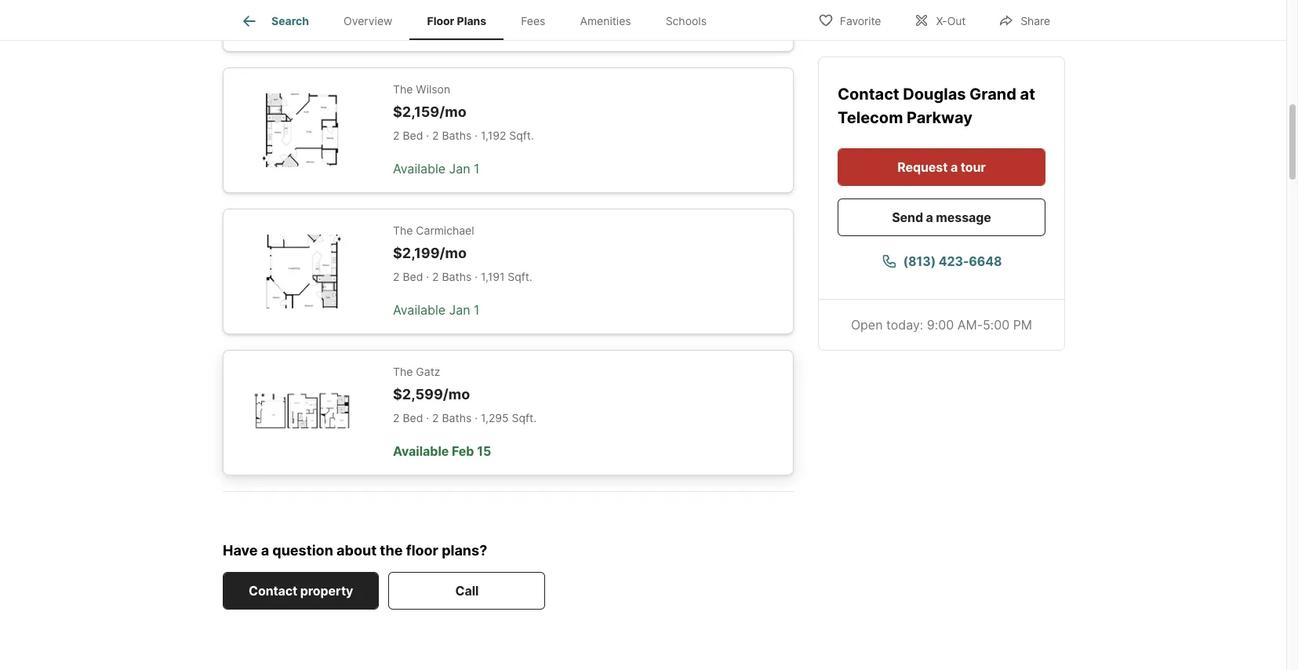 Task type: locate. For each thing, give the bounding box(es) containing it.
fees tab
[[504, 2, 563, 40]]

the inside the wilson $2,159/mo
[[393, 82, 413, 96]]

parkway
[[907, 108, 973, 127]]

available jan 1 inside button
[[393, 20, 480, 36]]

available jan 1 up wilson
[[393, 20, 480, 36]]

a
[[951, 159, 958, 175], [927, 210, 934, 225], [261, 542, 269, 559]]

at
[[1021, 85, 1036, 104]]

baths
[[442, 129, 472, 142], [442, 270, 472, 284], [442, 411, 472, 425]]

0 vertical spatial available jan 1
[[393, 20, 480, 36]]

grand
[[970, 85, 1017, 104]]

1 the from the top
[[393, 82, 413, 96]]

contact property button
[[223, 572, 379, 610]]

2 vertical spatial jan
[[449, 302, 471, 318]]

bed down the $2,599/mo
[[403, 411, 423, 425]]

3 available jan 1 from the top
[[393, 302, 480, 318]]

1 jan from the top
[[449, 20, 471, 36]]

3 bed from the top
[[403, 411, 423, 425]]

0 vertical spatial the
[[393, 82, 413, 96]]

2 vertical spatial a
[[261, 542, 269, 559]]

1 available jan 1 from the top
[[393, 20, 480, 36]]

request a tour button
[[838, 148, 1046, 186]]

a inside 'button'
[[951, 159, 958, 175]]

6648
[[970, 254, 1003, 269]]

3 the from the top
[[393, 365, 413, 378]]

1 horizontal spatial contact
[[838, 85, 904, 104]]

available for $2,159/mo
[[393, 161, 446, 177]]

1 horizontal spatial a
[[927, 210, 934, 225]]

baths up feb
[[442, 411, 472, 425]]

the left gatz
[[393, 365, 413, 378]]

1 vertical spatial available jan 1
[[393, 161, 480, 177]]

0 vertical spatial jan
[[449, 20, 471, 36]]

a for send
[[927, 210, 934, 225]]

available left feb
[[393, 444, 449, 459]]

send
[[893, 210, 924, 225]]

sqft. for $2,599/mo
[[512, 411, 537, 425]]

the for $2,159/mo
[[393, 82, 413, 96]]

1 down 2 bed · 2 baths · 1,192 sqft.
[[474, 161, 480, 177]]

contact
[[838, 85, 904, 104], [249, 583, 298, 599]]

2 1 from the top
[[474, 161, 480, 177]]

x-
[[937, 14, 948, 27]]

tab list
[[223, 0, 737, 40]]

sqft.
[[510, 129, 534, 142], [508, 270, 533, 284], [512, 411, 537, 425]]

1 1 from the top
[[474, 20, 480, 36]]

jan
[[449, 20, 471, 36], [449, 161, 471, 177], [449, 302, 471, 318]]

about
[[337, 542, 377, 559]]

sqft. for $2,159/mo
[[510, 129, 534, 142]]

question
[[273, 542, 333, 559]]

1 vertical spatial contact
[[249, 583, 298, 599]]

0 horizontal spatial contact
[[249, 583, 298, 599]]

2 available jan 1 from the top
[[393, 161, 480, 177]]

· down $2,159/mo
[[426, 129, 429, 142]]

am-
[[958, 317, 984, 333]]

search link
[[240, 12, 309, 31]]

available jan 1
[[393, 20, 480, 36], [393, 161, 480, 177], [393, 302, 480, 318]]

2 the from the top
[[393, 223, 413, 237]]

1,295
[[481, 411, 509, 425]]

· left 1,192
[[475, 129, 478, 142]]

overview
[[344, 14, 393, 28]]

contact down question
[[249, 583, 298, 599]]

4 available from the top
[[393, 444, 449, 459]]

floor plans
[[427, 14, 487, 28]]

a right the send
[[927, 210, 934, 225]]

2 vertical spatial baths
[[442, 411, 472, 425]]

available down 2 bed · 2 baths · 1,192 sqft.
[[393, 161, 446, 177]]

2 vertical spatial sqft.
[[512, 411, 537, 425]]

2 jan from the top
[[449, 161, 471, 177]]

0 vertical spatial a
[[951, 159, 958, 175]]

3 baths from the top
[[442, 411, 472, 425]]

carmichael
[[416, 223, 475, 237]]

· left 1,191
[[475, 270, 478, 284]]

floor plans tab
[[410, 2, 504, 40]]

a for have
[[261, 542, 269, 559]]

2 vertical spatial available jan 1
[[393, 302, 480, 318]]

sqft. right 1,295
[[512, 411, 537, 425]]

1 vertical spatial a
[[927, 210, 934, 225]]

available feb 15
[[393, 444, 492, 459]]

1 inside button
[[474, 20, 480, 36]]

1 vertical spatial the
[[393, 223, 413, 237]]

property
[[300, 583, 353, 599]]

have
[[223, 542, 258, 559]]

0 vertical spatial baths
[[442, 129, 472, 142]]

plans
[[457, 14, 487, 28]]

today:
[[887, 317, 924, 333]]

1 for $2,159/mo
[[474, 161, 480, 177]]

schools tab
[[649, 2, 724, 40]]

2 vertical spatial the
[[393, 365, 413, 378]]

3 available from the top
[[393, 302, 446, 318]]

1
[[474, 20, 480, 36], [474, 161, 480, 177], [474, 302, 480, 318]]

1 bed from the top
[[403, 129, 423, 142]]

1 down 2 bed · 2 baths · 1,191 sqft.
[[474, 302, 480, 318]]

contact property
[[249, 583, 353, 599]]

(813)
[[904, 254, 936, 269]]

1 right floor
[[474, 20, 480, 36]]

available jan 1 down 2 bed · 2 baths · 1,191 sqft.
[[393, 302, 480, 318]]

2 vertical spatial 1
[[474, 302, 480, 318]]

1 baths from the top
[[442, 129, 472, 142]]

$2,199/mo
[[393, 245, 467, 261]]

bed
[[403, 129, 423, 142], [403, 270, 423, 284], [403, 411, 423, 425]]

0 vertical spatial bed
[[403, 129, 423, 142]]

available inside button
[[393, 20, 446, 36]]

$2,159/mo
[[393, 103, 467, 120]]

available for $2,199/mo
[[393, 302, 446, 318]]

1 vertical spatial 1
[[474, 161, 480, 177]]

1 vertical spatial sqft.
[[508, 270, 533, 284]]

contact up telecom on the top right of page
[[838, 85, 904, 104]]

1,192
[[481, 129, 507, 142]]

search
[[272, 14, 309, 28]]

send a message button
[[838, 199, 1046, 236]]

floor
[[406, 542, 439, 559]]

the left wilson
[[393, 82, 413, 96]]

0 vertical spatial contact
[[838, 85, 904, 104]]

a right the have
[[261, 542, 269, 559]]

plans?
[[442, 542, 488, 559]]

wilson
[[416, 82, 451, 96]]

sqft. right 1,191
[[508, 270, 533, 284]]

a left tour
[[951, 159, 958, 175]]

3 jan from the top
[[449, 302, 471, 318]]

1 vertical spatial baths
[[442, 270, 472, 284]]

a inside button
[[927, 210, 934, 225]]

the wilson $2,159/mo
[[393, 82, 467, 120]]

1 vertical spatial jan
[[449, 161, 471, 177]]

the for $2,199/mo
[[393, 223, 413, 237]]

2 baths from the top
[[442, 270, 472, 284]]

· down the $2,599/mo
[[426, 411, 429, 425]]

0 vertical spatial 1
[[474, 20, 480, 36]]

2 vertical spatial bed
[[403, 411, 423, 425]]

available for $2,599/mo
[[393, 444, 449, 459]]

5:00
[[983, 317, 1010, 333]]

baths down $2,159/mo
[[442, 129, 472, 142]]

available down 2 bed · 2 baths · 1,191 sqft.
[[393, 302, 446, 318]]

bed down $2,159/mo
[[403, 129, 423, 142]]

message
[[937, 210, 992, 225]]

0 vertical spatial sqft.
[[510, 129, 534, 142]]

telecom
[[838, 108, 904, 127]]

available right overview
[[393, 20, 446, 36]]

0 horizontal spatial a
[[261, 542, 269, 559]]

send a message
[[893, 210, 992, 225]]

the
[[393, 82, 413, 96], [393, 223, 413, 237], [393, 365, 413, 378]]

the
[[380, 542, 403, 559]]

available jan 1 button
[[223, 0, 794, 52]]

available
[[393, 20, 446, 36], [393, 161, 446, 177], [393, 302, 446, 318], [393, 444, 449, 459]]

·
[[426, 129, 429, 142], [475, 129, 478, 142], [426, 270, 429, 284], [475, 270, 478, 284], [426, 411, 429, 425], [475, 411, 478, 425]]

1 available from the top
[[393, 20, 446, 36]]

available jan 1 for $2,199/mo
[[393, 302, 480, 318]]

2 bed from the top
[[403, 270, 423, 284]]

2
[[393, 129, 400, 142], [433, 129, 439, 142], [393, 270, 400, 284], [433, 270, 439, 284], [393, 411, 400, 425], [433, 411, 439, 425]]

2 horizontal spatial a
[[951, 159, 958, 175]]

the inside the carmichael $2,199/mo
[[393, 223, 413, 237]]

(813) 423-6648
[[904, 254, 1003, 269]]

3 1 from the top
[[474, 302, 480, 318]]

contact inside button
[[249, 583, 298, 599]]

favorite button
[[805, 4, 895, 36]]

baths left 1,191
[[442, 270, 472, 284]]

sqft. right 1,192
[[510, 129, 534, 142]]

out
[[948, 14, 966, 27]]

the up $2,199/mo
[[393, 223, 413, 237]]

floor
[[427, 14, 455, 28]]

the inside the gatz $2,599/mo
[[393, 365, 413, 378]]

request a tour
[[898, 159, 986, 175]]

1 vertical spatial bed
[[403, 270, 423, 284]]

423-
[[939, 254, 970, 269]]

bed down $2,199/mo
[[403, 270, 423, 284]]

2 available from the top
[[393, 161, 446, 177]]

available jan 1 down 2 bed · 2 baths · 1,192 sqft.
[[393, 161, 480, 177]]



Task type: describe. For each thing, give the bounding box(es) containing it.
tour
[[961, 159, 986, 175]]

the gatz $2,599/mo
[[393, 365, 470, 402]]

· left 1,295
[[475, 411, 478, 425]]

share
[[1021, 14, 1051, 27]]

(813) 423-6648 button
[[838, 243, 1046, 280]]

jan for $2,159/mo
[[449, 161, 471, 177]]

feb
[[452, 444, 474, 459]]

sqft. for $2,199/mo
[[508, 270, 533, 284]]

fees
[[521, 14, 546, 28]]

douglas grand at telecom parkway
[[838, 85, 1036, 127]]

1 for $2,199/mo
[[474, 302, 480, 318]]

the wilson image
[[249, 93, 356, 167]]

request
[[898, 159, 948, 175]]

baths for $2,159/mo
[[442, 129, 472, 142]]

1,191
[[481, 270, 505, 284]]

the carmichael image
[[249, 234, 356, 308]]

bed for $2,159/mo
[[403, 129, 423, 142]]

2 bed · 2 baths · 1,191 sqft.
[[393, 270, 533, 284]]

the carmichael $2,199/mo
[[393, 223, 475, 261]]

jan inside button
[[449, 20, 471, 36]]

share button
[[986, 4, 1064, 36]]

have a question about the floor plans?
[[223, 542, 488, 559]]

amenities tab
[[563, 2, 649, 40]]

bed for $2,199/mo
[[403, 270, 423, 284]]

(813) 423-6648 link
[[838, 243, 1046, 280]]

x-out
[[937, 14, 966, 27]]

favorite
[[840, 14, 882, 27]]

tab list containing search
[[223, 0, 737, 40]]

pm
[[1014, 317, 1033, 333]]

contact for contact property
[[249, 583, 298, 599]]

open
[[852, 317, 883, 333]]

available jan 1 for $2,159/mo
[[393, 161, 480, 177]]

amenities
[[580, 14, 632, 28]]

a for request
[[951, 159, 958, 175]]

gatz
[[416, 365, 441, 378]]

15
[[477, 444, 492, 459]]

bed for $2,599/mo
[[403, 411, 423, 425]]

$2,599/mo
[[393, 386, 470, 402]]

the for $2,599/mo
[[393, 365, 413, 378]]

douglas
[[904, 85, 967, 104]]

schools
[[666, 14, 707, 28]]

overview tab
[[327, 2, 410, 40]]

call button
[[389, 572, 546, 610]]

the meyer image
[[249, 0, 356, 26]]

the gatz image
[[249, 376, 356, 450]]

open today: 9:00 am-5:00 pm
[[852, 317, 1033, 333]]

2 bed · 2 baths · 1,192 sqft.
[[393, 129, 534, 142]]

call link
[[389, 572, 546, 610]]

9:00
[[928, 317, 955, 333]]

x-out button
[[901, 4, 980, 36]]

jan for $2,199/mo
[[449, 302, 471, 318]]

baths for $2,199/mo
[[442, 270, 472, 284]]

baths for $2,599/mo
[[442, 411, 472, 425]]

2 bed · 2 baths · 1,295 sqft.
[[393, 411, 537, 425]]

· down $2,199/mo
[[426, 270, 429, 284]]

contact for contact
[[838, 85, 904, 104]]

call
[[456, 583, 479, 599]]



Task type: vqa. For each thing, say whether or not it's contained in the screenshot.
It's free, cancel anytime
no



